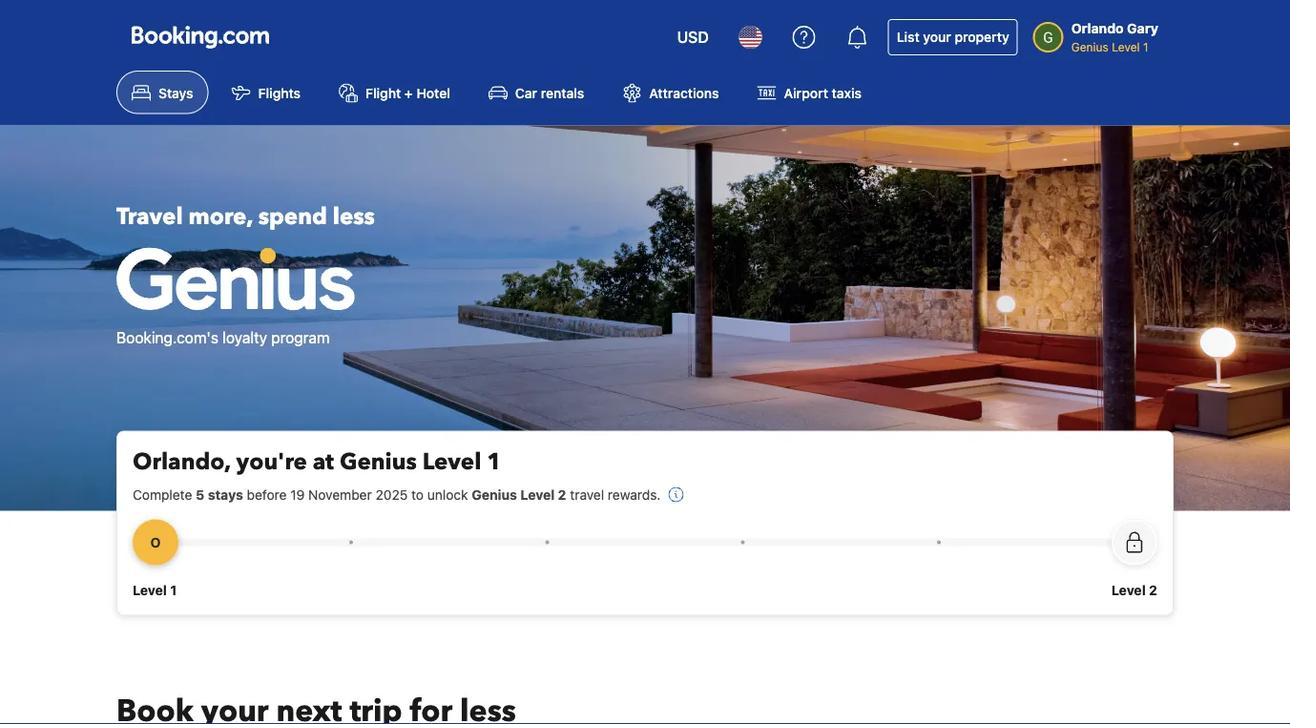 Task type: vqa. For each thing, say whether or not it's contained in the screenshot.
before
yes



Task type: describe. For each thing, give the bounding box(es) containing it.
airport taxis link
[[742, 71, 877, 114]]

booking.com online hotel reservations image
[[132, 26, 269, 49]]

orlando, you're at genius level 1
[[133, 447, 502, 478]]

2 vertical spatial 1
[[170, 582, 177, 598]]

car rentals link
[[473, 71, 600, 114]]

unlock
[[427, 487, 468, 502]]

flight + hotel link
[[324, 71, 466, 114]]

+
[[405, 85, 413, 100]]

rewards.
[[608, 487, 661, 502]]

car
[[515, 85, 537, 100]]

property
[[955, 29, 1009, 45]]

to
[[411, 487, 424, 502]]

less
[[333, 201, 375, 233]]

at
[[313, 447, 334, 478]]

taxis
[[832, 85, 862, 100]]

gary
[[1127, 21, 1159, 36]]

list your property
[[897, 29, 1009, 45]]

airport taxis
[[784, 85, 862, 100]]

level 1
[[133, 582, 177, 598]]

rentals
[[541, 85, 584, 100]]

stays
[[208, 487, 243, 502]]

2025
[[376, 487, 408, 502]]

orlando
[[1071, 21, 1124, 36]]

complete
[[133, 487, 192, 502]]

booking.com's loyalty program
[[116, 328, 330, 346]]

19
[[290, 487, 305, 502]]

flight + hotel
[[366, 85, 450, 100]]

attractions
[[649, 85, 719, 100]]

1 inside orlando gary genius level 1
[[1143, 40, 1149, 53]]

2 vertical spatial genius
[[472, 487, 517, 502]]

spend
[[258, 201, 327, 233]]

loyalty
[[223, 328, 267, 346]]

program
[[271, 328, 330, 346]]

1 horizontal spatial 1
[[487, 447, 502, 478]]

your
[[923, 29, 951, 45]]

travel
[[570, 487, 604, 502]]

airport
[[784, 85, 828, 100]]



Task type: locate. For each thing, give the bounding box(es) containing it.
november
[[308, 487, 372, 502]]

o
[[150, 534, 161, 550]]

2
[[558, 487, 566, 502], [1149, 582, 1158, 598]]

1 vertical spatial 2
[[1149, 582, 1158, 598]]

0 vertical spatial genius
[[1071, 40, 1109, 53]]

usd button
[[666, 14, 720, 60]]

flights link
[[216, 71, 316, 114]]

list your property link
[[888, 19, 1018, 55]]

flight
[[366, 85, 401, 100]]

meter
[[156, 539, 1135, 546]]

travel
[[116, 201, 183, 233]]

complete 5 stays before 19 november 2025 to unlock genius level 2 travel rewards.
[[133, 487, 661, 502]]

genius up 2025
[[340, 447, 417, 478]]

genius
[[1071, 40, 1109, 53], [340, 447, 417, 478], [472, 487, 517, 502]]

genius right unlock
[[472, 487, 517, 502]]

hotel
[[417, 85, 450, 100]]

5
[[196, 487, 204, 502]]

attractions link
[[607, 71, 734, 114]]

2 horizontal spatial genius
[[1071, 40, 1109, 53]]

flights
[[258, 85, 301, 100]]

stays
[[158, 85, 193, 100]]

1 horizontal spatial 2
[[1149, 582, 1158, 598]]

booking.com's
[[116, 328, 219, 346]]

orlando,
[[133, 447, 231, 478]]

genius down orlando
[[1071, 40, 1109, 53]]

0 horizontal spatial genius
[[340, 447, 417, 478]]

orlando gary genius level 1
[[1071, 21, 1159, 53]]

1
[[1143, 40, 1149, 53], [487, 447, 502, 478], [170, 582, 177, 598]]

stays link
[[116, 71, 209, 114]]

car rentals
[[515, 85, 584, 100]]

0 vertical spatial 1
[[1143, 40, 1149, 53]]

1 vertical spatial genius
[[340, 447, 417, 478]]

0 horizontal spatial 2
[[558, 487, 566, 502]]

before
[[247, 487, 287, 502]]

0 horizontal spatial 1
[[170, 582, 177, 598]]

0 vertical spatial 2
[[558, 487, 566, 502]]

list
[[897, 29, 920, 45]]

more,
[[189, 201, 253, 233]]

travel more, spend less
[[116, 201, 375, 233]]

usd
[[677, 28, 709, 46]]

level inside orlando gary genius level 1
[[1112, 40, 1140, 53]]

1 horizontal spatial genius
[[472, 487, 517, 502]]

genius image
[[116, 247, 355, 311], [116, 247, 355, 311]]

2 horizontal spatial 1
[[1143, 40, 1149, 53]]

level 2
[[1112, 582, 1158, 598]]

genius inside orlando gary genius level 1
[[1071, 40, 1109, 53]]

1 vertical spatial 1
[[487, 447, 502, 478]]

level
[[1112, 40, 1140, 53], [423, 447, 481, 478], [521, 487, 555, 502], [133, 582, 167, 598], [1112, 582, 1146, 598]]

you're
[[236, 447, 307, 478]]



